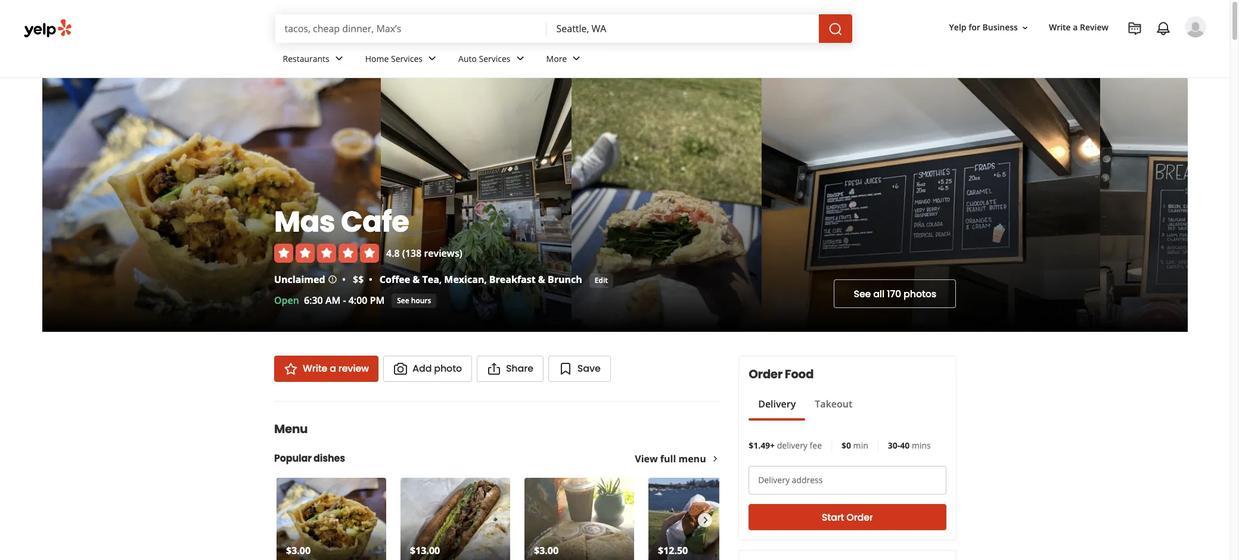Task type: locate. For each thing, give the bounding box(es) containing it.
,
[[439, 273, 442, 286], [484, 273, 487, 286]]

$12.50 link
[[648, 478, 758, 560]]

24 chevron down v2 image
[[332, 51, 346, 66], [569, 51, 584, 66]]

1 vertical spatial order
[[846, 510, 873, 524]]

see left hours
[[397, 295, 409, 305]]

notifications image
[[1156, 21, 1171, 36]]

24 chevron down v2 image right restaurants
[[332, 51, 346, 66]]

1 24 chevron down v2 image from the left
[[425, 51, 439, 66]]

projects image
[[1128, 21, 1142, 36]]

4.8
[[386, 246, 400, 260]]

, left breakfast
[[484, 273, 487, 286]]

order left the food
[[748, 366, 782, 383]]

services for auto services
[[479, 53, 510, 64]]

mins
[[912, 440, 930, 451]]

services
[[391, 53, 423, 64], [479, 53, 510, 64]]

1 vertical spatial a
[[330, 362, 336, 375]]

home services
[[365, 53, 423, 64]]

1 services from the left
[[391, 53, 423, 64]]

huli huli sandwich image
[[401, 478, 510, 560]]

delivery
[[758, 398, 796, 411], [758, 474, 789, 486]]

170
[[887, 287, 901, 301]]

1 horizontal spatial 24 chevron down v2 image
[[569, 51, 584, 66]]

delivery for delivery
[[758, 398, 796, 411]]

1 horizontal spatial none field
[[556, 22, 809, 35]]

start order
[[821, 510, 873, 524]]

0 vertical spatial delivery
[[758, 398, 796, 411]]

1 horizontal spatial $3.00
[[534, 544, 559, 557]]

1 horizontal spatial services
[[479, 53, 510, 64]]

full
[[660, 452, 676, 465]]

see hours
[[397, 295, 431, 305]]

1 none field from the left
[[285, 22, 537, 35]]

& left tea
[[413, 273, 420, 286]]

open
[[274, 294, 299, 307]]

photo of mas cafe - seattle, wa, us. breakfast menu image
[[1100, 78, 1239, 332]]

Near text field
[[556, 22, 809, 35]]

business
[[982, 22, 1018, 33]]

mexican
[[444, 273, 484, 286]]

24 chevron down v2 image inside auto services link
[[513, 51, 527, 66]]

delivery down order food
[[758, 398, 796, 411]]

order inside button
[[846, 510, 873, 524]]

delivery address
[[758, 474, 822, 486]]

2 services from the left
[[479, 53, 510, 64]]

pm
[[370, 294, 385, 307]]

edit button
[[589, 274, 613, 288]]

delivery inside tab list
[[758, 398, 796, 411]]

menu
[[679, 452, 706, 465]]

1 horizontal spatial &
[[538, 273, 545, 286]]

0 vertical spatial a
[[1073, 22, 1078, 33]]

all
[[873, 287, 884, 301]]

fee
[[809, 440, 822, 451]]

breakfast
[[489, 273, 536, 286]]

1 24 chevron down v2 image from the left
[[332, 51, 346, 66]]

24 chevron down v2 image left auto
[[425, 51, 439, 66]]

start order button
[[748, 504, 946, 530]]

0 horizontal spatial services
[[391, 53, 423, 64]]

view full menu
[[635, 452, 706, 465]]

search image
[[828, 22, 842, 36]]

write right 24 star v2 icon at left
[[303, 362, 327, 375]]

1 photo of mas cafe - seattle, wa, us. image from the left
[[381, 78, 571, 332]]

delivery tab panel
[[748, 421, 862, 426]]

$13.00
[[410, 544, 440, 557]]

write for write a review
[[1049, 22, 1071, 33]]

services right "home"
[[391, 53, 423, 64]]

1 horizontal spatial write
[[1049, 22, 1071, 33]]

0 vertical spatial order
[[748, 366, 782, 383]]

0 vertical spatial write
[[1049, 22, 1071, 33]]

$3.00 for 2nd $3.00 link from right
[[286, 544, 311, 557]]

0 horizontal spatial order
[[748, 366, 782, 383]]

, left mexican
[[439, 273, 442, 286]]

1 & from the left
[[413, 273, 420, 286]]

see left the all
[[854, 287, 871, 301]]

24 chevron down v2 image inside "more" link
[[569, 51, 584, 66]]

2 24 chevron down v2 image from the left
[[513, 51, 527, 66]]

0 horizontal spatial $3.00
[[286, 544, 311, 557]]

services for home services
[[391, 53, 423, 64]]

1 , from the left
[[439, 273, 442, 286]]

unclaimed
[[274, 273, 325, 286]]

delivery left address
[[758, 474, 789, 486]]

services right auto
[[479, 53, 510, 64]]

1 horizontal spatial $3.00 link
[[524, 478, 634, 560]]

40
[[900, 440, 909, 451]]

review
[[1080, 22, 1109, 33]]

order right start
[[846, 510, 873, 524]]

1 vertical spatial write
[[303, 362, 327, 375]]

16 chevron down v2 image
[[1020, 23, 1030, 33]]

takeout
[[815, 398, 852, 411]]

a
[[1073, 22, 1078, 33], [330, 362, 336, 375]]

1 horizontal spatial order
[[846, 510, 873, 524]]

0 horizontal spatial none field
[[285, 22, 537, 35]]

&
[[413, 273, 420, 286], [538, 273, 545, 286]]

1 horizontal spatial a
[[1073, 22, 1078, 33]]

mexican link
[[444, 273, 484, 286]]

0 horizontal spatial $3.00 link
[[277, 478, 386, 560]]

popular
[[274, 452, 312, 465]]

$3.00
[[286, 544, 311, 557], [534, 544, 559, 557]]

coffee & tea link
[[380, 273, 439, 286]]

16 exclamation v2 image
[[328, 275, 337, 284]]

0 horizontal spatial 24 chevron down v2 image
[[332, 51, 346, 66]]

see
[[854, 287, 871, 301], [397, 295, 409, 305]]

0 horizontal spatial a
[[330, 362, 336, 375]]

2 24 chevron down v2 image from the left
[[569, 51, 584, 66]]

0 horizontal spatial see
[[397, 295, 409, 305]]

4.8 star rating image
[[274, 244, 379, 263]]

photo of mas cafe - seattle, wa, us. image
[[381, 78, 571, 332], [571, 78, 762, 332]]

24 chevron down v2 image right auto services
[[513, 51, 527, 66]]

none field the near
[[556, 22, 809, 35]]

$3.00 link
[[277, 478, 386, 560], [524, 478, 634, 560]]

None search field
[[275, 14, 854, 43]]

edit
[[595, 275, 608, 285]]

0 horizontal spatial ,
[[439, 273, 442, 286]]

write a review
[[1049, 22, 1109, 33]]

order
[[748, 366, 782, 383], [846, 510, 873, 524]]

24 camera v2 image
[[393, 362, 408, 376]]

2 $3.00 from the left
[[534, 544, 559, 557]]

mas
[[274, 202, 335, 242]]

write inside user actions element
[[1049, 22, 1071, 33]]

24 chevron down v2 image for restaurants
[[332, 51, 346, 66]]

24 chevron down v2 image inside home services link
[[425, 51, 439, 66]]

write
[[1049, 22, 1071, 33], [303, 362, 327, 375]]

24 chevron down v2 image inside restaurants link
[[332, 51, 346, 66]]

carne asada image
[[524, 478, 634, 560]]

0 horizontal spatial write
[[303, 362, 327, 375]]

1 horizontal spatial ,
[[484, 273, 487, 286]]

write left review
[[1049, 22, 1071, 33]]

write a review link
[[1044, 17, 1113, 38]]

tab list
[[748, 397, 862, 421]]

user actions element
[[940, 15, 1223, 88]]

business categories element
[[273, 43, 1206, 77]]

14 chevron right outline image
[[711, 455, 719, 463]]

restaurants link
[[273, 43, 356, 77]]

add photo link
[[383, 356, 472, 382]]

0 horizontal spatial &
[[413, 273, 420, 286]]

Order delivery text field
[[748, 466, 946, 495]]

2 delivery from the top
[[758, 474, 789, 486]]

reviews)
[[424, 246, 462, 260]]

$0
[[841, 440, 851, 451]]

24 chevron down v2 image right more
[[569, 51, 584, 66]]

1 $3.00 from the left
[[286, 544, 311, 557]]

cafe
[[341, 202, 409, 242]]

& left brunch
[[538, 273, 545, 286]]

None field
[[285, 22, 537, 35], [556, 22, 809, 35]]

24 chevron down v2 image
[[425, 51, 439, 66], [513, 51, 527, 66]]

1 horizontal spatial 24 chevron down v2 image
[[513, 51, 527, 66]]

2 none field from the left
[[556, 22, 809, 35]]

24 chevron down v2 image for auto services
[[513, 51, 527, 66]]

1 delivery from the top
[[758, 398, 796, 411]]

see all 170 photos link
[[834, 280, 956, 308]]

1 vertical spatial delivery
[[758, 474, 789, 486]]

1 horizontal spatial see
[[854, 287, 871, 301]]

0 horizontal spatial 24 chevron down v2 image
[[425, 51, 439, 66]]



Task type: describe. For each thing, give the bounding box(es) containing it.
(138
[[402, 246, 422, 260]]

review
[[338, 362, 369, 375]]

restaurants
[[283, 53, 329, 64]]

$0 min
[[841, 440, 868, 451]]

1 $3.00 link from the left
[[277, 478, 386, 560]]

6:30
[[304, 294, 323, 307]]

auto
[[458, 53, 477, 64]]

min
[[853, 440, 868, 451]]

photo
[[434, 362, 462, 375]]

delivery
[[777, 440, 807, 451]]

2 photo of mas cafe - seattle, wa, us. image from the left
[[571, 78, 762, 332]]

2 $3.00 link from the left
[[524, 478, 634, 560]]

order food
[[748, 366, 813, 383]]

$13.00 link
[[401, 478, 510, 560]]

$$
[[353, 273, 364, 286]]

coffee
[[380, 273, 410, 286]]

write for write a review
[[303, 362, 327, 375]]

add
[[412, 362, 432, 375]]

a for review
[[1073, 22, 1078, 33]]

delivery for delivery address
[[758, 474, 789, 486]]

30-40 mins
[[888, 440, 930, 451]]

breakfast & brunch link
[[489, 273, 582, 286]]

see for see hours
[[397, 295, 409, 305]]

see for see all 170 photos
[[854, 287, 871, 301]]

more link
[[537, 43, 593, 77]]

food
[[784, 366, 813, 383]]

open 6:30 am - 4:00 pm
[[274, 294, 385, 307]]

Find text field
[[285, 22, 537, 35]]

dishes
[[314, 452, 345, 465]]

see all 170 photos
[[854, 287, 936, 301]]

coffee & tea , mexican , breakfast & brunch
[[380, 273, 582, 286]]

tyler b. image
[[1185, 16, 1206, 38]]

menu
[[274, 421, 308, 437]]

next image
[[698, 513, 711, 527]]

auto services
[[458, 53, 510, 64]]

home
[[365, 53, 389, 64]]

view
[[635, 452, 658, 465]]

previous image
[[282, 513, 295, 527]]

see hours link
[[392, 294, 436, 308]]

photos
[[904, 287, 936, 301]]

address
[[792, 474, 822, 486]]

yelp
[[949, 22, 966, 33]]

$1.49+ delivery fee
[[748, 440, 822, 451]]

home services link
[[356, 43, 449, 77]]

photo of mas cafe - seattle, wa, us. chorizo burrito image
[[42, 78, 381, 332]]

yelp for business button
[[944, 17, 1035, 38]]

share
[[506, 362, 533, 375]]

24 share v2 image
[[487, 362, 501, 376]]

brunch
[[548, 273, 582, 286]]

menu element
[[255, 401, 760, 560]]

a for review
[[330, 362, 336, 375]]

$12.50
[[658, 544, 688, 557]]

30-
[[888, 440, 900, 451]]

popular dishes
[[274, 452, 345, 465]]

am
[[325, 294, 340, 307]]

24 save outline v2 image
[[558, 362, 573, 376]]

24 chevron down v2 image for home services
[[425, 51, 439, 66]]

24 star v2 image
[[284, 362, 298, 376]]

auto services link
[[449, 43, 537, 77]]

$1.49+
[[748, 440, 775, 451]]

mas cafe
[[274, 202, 409, 242]]

chorizo image
[[277, 478, 386, 560]]

(138 reviews) link
[[402, 246, 462, 260]]

start
[[821, 510, 844, 524]]

-
[[343, 294, 346, 307]]

photo of mas cafe - seattle, wa, us. juice, smoothie, frap menu image
[[762, 78, 1100, 332]]

none field find
[[285, 22, 537, 35]]

tea
[[422, 273, 439, 286]]

24 chevron down v2 image for more
[[569, 51, 584, 66]]

2 & from the left
[[538, 273, 545, 286]]

avocado egg sandwich image
[[648, 478, 758, 560]]

hours
[[411, 295, 431, 305]]

yelp for business
[[949, 22, 1018, 33]]

write a review link
[[274, 356, 379, 382]]

unclaimed link
[[274, 273, 325, 286]]

2 , from the left
[[484, 273, 487, 286]]

for
[[969, 22, 980, 33]]

save
[[577, 362, 601, 375]]

save button
[[548, 356, 611, 382]]

add photo
[[412, 362, 462, 375]]

view full menu link
[[635, 452, 719, 465]]

more
[[546, 53, 567, 64]]

tab list containing delivery
[[748, 397, 862, 421]]

4:00
[[348, 294, 367, 307]]

4.8 (138 reviews)
[[386, 246, 462, 260]]

write a review
[[303, 362, 369, 375]]

$3.00 for second $3.00 link from the left
[[534, 544, 559, 557]]

share button
[[477, 356, 543, 382]]



Task type: vqa. For each thing, say whether or not it's contained in the screenshot.
Lopez's
no



